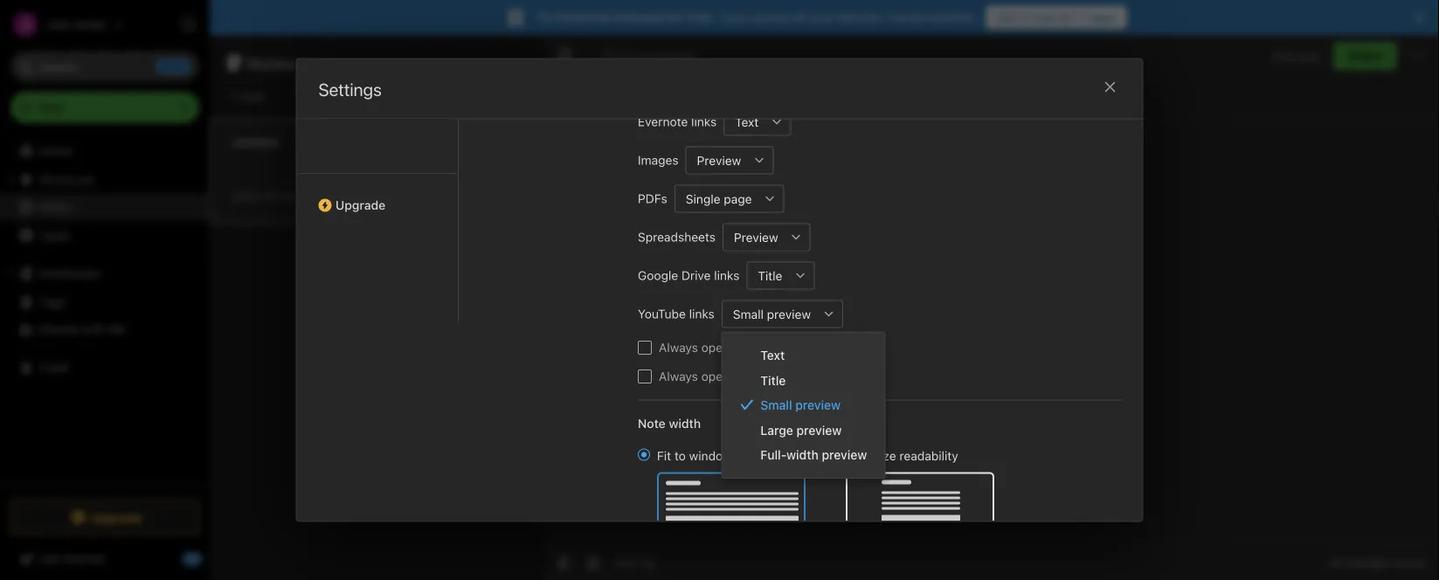 Task type: vqa. For each thing, say whether or not it's contained in the screenshot.
row group
no



Task type: locate. For each thing, give the bounding box(es) containing it.
few
[[241, 190, 259, 202]]

preview button for images
[[685, 146, 746, 174]]

1 horizontal spatial notes
[[247, 52, 296, 73]]

Optimize readability radio
[[827, 449, 839, 461]]

settings inside settings tooltip
[[220, 17, 265, 31]]

first notebook
[[618, 49, 696, 62]]

0 horizontal spatial for
[[667, 10, 683, 24]]

google
[[638, 268, 678, 283]]

width for note
[[669, 416, 701, 431]]

width inside the 'full-width preview' link
[[787, 448, 819, 462]]

preview button
[[685, 146, 746, 174], [722, 223, 783, 251]]

youtube
[[638, 307, 686, 321]]

Choose default view option for Evernote links field
[[724, 108, 791, 136]]

title inside title link
[[761, 373, 786, 388]]

1 vertical spatial evernote
[[638, 114, 688, 129]]

large preview link
[[722, 418, 885, 443]]

1 vertical spatial text
[[761, 348, 785, 363]]

0 vertical spatial width
[[669, 416, 701, 431]]

upgrade button
[[297, 173, 458, 219], [10, 500, 199, 535]]

7
[[1079, 10, 1086, 24]]

text up always open external applications
[[761, 348, 785, 363]]

width for full-
[[787, 448, 819, 462]]

upgrade for left 'upgrade' popup button
[[90, 510, 142, 525]]

small up large
[[761, 398, 793, 413]]

links right drive
[[714, 268, 739, 283]]

shared with me link
[[0, 316, 209, 344]]

expand note image
[[555, 45, 576, 66]]

1 vertical spatial settings
[[319, 79, 382, 100]]

1 vertical spatial small preview
[[761, 398, 841, 413]]

0 horizontal spatial upgrade
[[90, 510, 142, 525]]

always right always open external files option at the left bottom of page
[[659, 340, 698, 355]]

small preview button
[[721, 300, 815, 328]]

preview
[[767, 307, 811, 321], [796, 398, 841, 413], [797, 423, 842, 437], [822, 448, 867, 462]]

for
[[667, 10, 683, 24], [1059, 10, 1076, 24]]

trash link
[[0, 354, 209, 382]]

title inside title button
[[758, 269, 782, 283]]

preview
[[697, 153, 741, 168], [734, 230, 778, 244]]

preview up files
[[767, 307, 811, 321]]

1 always from the top
[[659, 340, 698, 355]]

evernote up "images"
[[638, 114, 688, 129]]

0 vertical spatial title
[[758, 269, 782, 283]]

0 vertical spatial small preview
[[733, 307, 811, 321]]

tree
[[0, 137, 210, 484]]

1 external from the top
[[733, 340, 778, 355]]

1 vertical spatial upgrade button
[[10, 500, 199, 535]]

open for always open external files
[[701, 340, 730, 355]]

first notebook button
[[596, 44, 702, 68]]

external down always open external files
[[733, 369, 778, 384]]

small
[[733, 307, 764, 321], [761, 398, 793, 413]]

text up preview field at the top of page
[[735, 115, 759, 129]]

1 vertical spatial title
[[761, 373, 786, 388]]

0 vertical spatial notes
[[247, 52, 296, 73]]

2 open from the top
[[701, 369, 730, 384]]

upgrade
[[335, 198, 385, 212], [90, 510, 142, 525]]

open
[[701, 340, 730, 355], [701, 369, 730, 384]]

Search text field
[[23, 51, 187, 82]]

0 horizontal spatial notes
[[38, 200, 72, 214]]

1 for from the left
[[667, 10, 683, 24]]

you
[[1301, 49, 1320, 62]]

0 vertical spatial open
[[701, 340, 730, 355]]

fit to window
[[657, 449, 732, 463]]

text
[[735, 115, 759, 129], [761, 348, 785, 363]]

preview inside choose default view option for spreadsheets field
[[734, 230, 778, 244]]

settings
[[220, 17, 265, 31], [319, 79, 382, 100]]

preview for spreadsheets
[[734, 230, 778, 244]]

small preview
[[733, 307, 811, 321], [761, 398, 841, 413]]

settings image
[[178, 14, 199, 35]]

preview up single page
[[697, 153, 741, 168]]

evernote links
[[638, 114, 717, 129]]

preview button up title button
[[722, 223, 783, 251]]

tooltip
[[422, 46, 517, 80]]

2 for from the left
[[1059, 10, 1076, 24]]

title
[[758, 269, 782, 283], [761, 373, 786, 388]]

0 vertical spatial settings
[[220, 17, 265, 31]]

0 vertical spatial text
[[735, 115, 759, 129]]

open up always open external applications
[[701, 340, 730, 355]]

width
[[669, 416, 701, 431], [787, 448, 819, 462]]

preview up title button
[[734, 230, 778, 244]]

always
[[659, 340, 698, 355], [659, 369, 698, 384]]

always open external applications
[[659, 369, 850, 384]]

1 vertical spatial preview button
[[722, 223, 783, 251]]

Choose default view option for YouTube links field
[[721, 300, 843, 328]]

share button
[[1334, 42, 1398, 70]]

2 external from the top
[[733, 369, 778, 384]]

shortcuts
[[39, 172, 94, 186]]

for inside button
[[1059, 10, 1076, 24]]

small up always open external files
[[733, 307, 764, 321]]

1 open from the top
[[701, 340, 730, 355]]

None search field
[[23, 51, 187, 82]]

share
[[1349, 49, 1383, 63]]

add tag image
[[583, 552, 604, 573]]

0 vertical spatial external
[[733, 340, 778, 355]]

window
[[689, 449, 732, 463]]

1 horizontal spatial width
[[787, 448, 819, 462]]

evernote inside tab panel
[[638, 114, 688, 129]]

always for always open external files
[[659, 340, 698, 355]]

1 horizontal spatial for
[[1059, 10, 1076, 24]]

notes up note
[[247, 52, 296, 73]]

preview down large preview link
[[822, 448, 867, 462]]

ago
[[304, 190, 322, 202]]

width up "to"
[[669, 416, 701, 431]]

text inside button
[[735, 115, 759, 129]]

notes
[[247, 52, 296, 73], [38, 200, 72, 214]]

0 horizontal spatial width
[[669, 416, 701, 431]]

add a reminder image
[[553, 552, 574, 573]]

preview button up single page button
[[685, 146, 746, 174]]

notes up tasks
[[38, 200, 72, 214]]

external up always open external applications
[[733, 340, 778, 355]]

title down files
[[761, 373, 786, 388]]

width down large preview link
[[787, 448, 819, 462]]

1 horizontal spatial evernote
[[638, 114, 688, 129]]

evernote right try
[[559, 10, 610, 24]]

for left 7
[[1059, 10, 1076, 24]]

2 always from the top
[[659, 369, 698, 384]]

notebooks
[[39, 266, 101, 281]]

preview up the full-width preview
[[797, 423, 842, 437]]

1 vertical spatial width
[[787, 448, 819, 462]]

small preview inside button
[[733, 307, 811, 321]]

Fit to window radio
[[638, 449, 650, 461]]

single
[[686, 192, 720, 206]]

0 vertical spatial evernote
[[559, 10, 610, 24]]

0 horizontal spatial upgrade button
[[10, 500, 199, 535]]

0 horizontal spatial settings
[[220, 17, 265, 31]]

0 vertical spatial always
[[659, 340, 698, 355]]

0 vertical spatial upgrade
[[335, 198, 385, 212]]

open down always open external files
[[701, 369, 730, 384]]

width inside tab panel
[[669, 416, 701, 431]]

for left "free:"
[[667, 10, 683, 24]]

tab list
[[480, 0, 624, 322]]

get it free for 7 days button
[[987, 6, 1127, 29]]

1 vertical spatial open
[[701, 369, 730, 384]]

1 vertical spatial external
[[733, 369, 778, 384]]

untitled
[[233, 135, 279, 149]]

small preview up "large preview"
[[761, 398, 841, 413]]

notebooks link
[[0, 260, 209, 288]]

1 horizontal spatial text
[[761, 348, 785, 363]]

small preview down title button
[[733, 307, 811, 321]]

0 horizontal spatial text
[[735, 115, 759, 129]]

external
[[733, 340, 778, 355], [733, 369, 778, 384]]

saved
[[1395, 556, 1426, 570]]

title up the small preview button
[[758, 269, 782, 283]]

1 note
[[231, 90, 265, 104]]

0 vertical spatial preview
[[697, 153, 741, 168]]

tasks
[[38, 228, 70, 242]]

trash
[[38, 361, 70, 375]]

note window element
[[543, 35, 1440, 580]]

1 vertical spatial small
[[761, 398, 793, 413]]

preview for images
[[697, 153, 741, 168]]

try evernote personal for free: sync across all your devices. cancel anytime.
[[537, 10, 978, 24]]

option group
[[638, 447, 994, 558]]

1 vertical spatial preview
[[734, 230, 778, 244]]

links left text button
[[691, 114, 717, 129]]

all
[[1330, 556, 1344, 570]]

0 vertical spatial preview button
[[685, 146, 746, 174]]

links
[[691, 114, 717, 129], [714, 268, 739, 283], [689, 307, 714, 321]]

tab panel
[[624, 0, 1143, 565]]

tab panel containing evernote links
[[624, 0, 1143, 565]]

0 vertical spatial links
[[691, 114, 717, 129]]

dropdown list menu
[[722, 343, 885, 468]]

readability
[[900, 449, 958, 463]]

always open external files
[[659, 340, 805, 355]]

Always open external applications checkbox
[[638, 370, 652, 384]]

1 horizontal spatial upgrade button
[[297, 173, 458, 219]]

preview inside field
[[697, 153, 741, 168]]

only you
[[1274, 49, 1320, 62]]

spreadsheets
[[638, 230, 715, 244]]

always right always open external applications option
[[659, 369, 698, 384]]

0 vertical spatial small
[[733, 307, 764, 321]]

small inside dropdown list menu
[[761, 398, 793, 413]]

1 horizontal spatial upgrade
[[335, 198, 385, 212]]

links for youtube links
[[689, 307, 714, 321]]

title link
[[722, 368, 885, 393]]

home
[[38, 144, 72, 158]]

2 vertical spatial links
[[689, 307, 714, 321]]

1 vertical spatial always
[[659, 369, 698, 384]]

links down drive
[[689, 307, 714, 321]]

1 vertical spatial notes
[[38, 200, 72, 214]]

1 vertical spatial upgrade
[[90, 510, 142, 525]]

devices.
[[838, 10, 885, 24]]

Choose default view option for PDFs field
[[674, 185, 784, 213]]

for for 7
[[1059, 10, 1076, 24]]



Task type: describe. For each thing, give the bounding box(es) containing it.
me
[[109, 322, 126, 337]]

0 horizontal spatial evernote
[[559, 10, 610, 24]]

full-
[[761, 448, 787, 462]]

preview inside button
[[767, 307, 811, 321]]

all changes saved
[[1330, 556, 1426, 570]]

drive
[[681, 268, 711, 283]]

shared with me
[[38, 322, 126, 337]]

get
[[997, 10, 1018, 24]]

expand notebooks image
[[4, 267, 18, 281]]

small inside button
[[733, 307, 764, 321]]

youtube links
[[638, 307, 714, 321]]

days
[[1089, 10, 1117, 24]]

1
[[231, 90, 236, 104]]

small preview inside dropdown list menu
[[761, 398, 841, 413]]

page
[[724, 192, 752, 206]]

1 vertical spatial links
[[714, 268, 739, 283]]

notes link
[[0, 193, 209, 221]]

upgrade for the top 'upgrade' popup button
[[335, 198, 385, 212]]

Choose default view option for Google Drive links field
[[746, 262, 815, 290]]

text inside dropdown list menu
[[761, 348, 785, 363]]

preview down title link
[[796, 398, 841, 413]]

large preview
[[761, 423, 842, 437]]

single page
[[686, 192, 752, 206]]

new
[[38, 100, 64, 115]]

option group containing fit to window
[[638, 447, 994, 558]]

free
[[1032, 10, 1056, 24]]

text button
[[724, 108, 763, 136]]

google drive links
[[638, 268, 739, 283]]

across
[[753, 10, 790, 24]]

links for evernote links
[[691, 114, 717, 129]]

Always open external files checkbox
[[638, 341, 652, 355]]

home link
[[0, 137, 210, 165]]

preview button for spreadsheets
[[722, 223, 783, 251]]

Choose default view option for Spreadsheets field
[[722, 223, 811, 251]]

it
[[1021, 10, 1029, 24]]

to
[[674, 449, 686, 463]]

optimize readability
[[846, 449, 958, 463]]

a few minutes ago
[[233, 190, 322, 202]]

tree containing home
[[0, 137, 210, 484]]

note
[[240, 90, 265, 104]]

small preview link
[[722, 393, 885, 418]]

anytime.
[[930, 10, 978, 24]]

applications
[[781, 369, 850, 384]]

minutes
[[262, 190, 301, 202]]

for for free:
[[667, 10, 683, 24]]

sync
[[722, 10, 750, 24]]

always for always open external applications
[[659, 369, 698, 384]]

Note Editor text field
[[543, 119, 1440, 545]]

all
[[794, 10, 806, 24]]

full-width preview
[[761, 448, 867, 462]]

shortcuts button
[[0, 165, 209, 193]]

try
[[537, 10, 556, 24]]

a
[[233, 190, 238, 202]]

get it free for 7 days
[[997, 10, 1117, 24]]

notes inside tree
[[38, 200, 72, 214]]

large
[[761, 423, 794, 437]]

first
[[618, 49, 641, 62]]

new button
[[10, 92, 199, 123]]

only
[[1274, 49, 1298, 62]]

with
[[82, 322, 105, 337]]

changes
[[1347, 556, 1392, 570]]

fit
[[657, 449, 671, 463]]

cancel
[[888, 10, 927, 24]]

free:
[[686, 10, 716, 24]]

external for applications
[[733, 369, 778, 384]]

shared
[[38, 322, 78, 337]]

note width
[[638, 416, 701, 431]]

tags button
[[0, 288, 209, 316]]

full-width preview link
[[722, 443, 885, 468]]

personal
[[614, 10, 664, 24]]

note
[[638, 416, 665, 431]]

title button
[[746, 262, 787, 290]]

images
[[638, 153, 678, 167]]

Choose default view option for Images field
[[685, 146, 774, 174]]

close image
[[1100, 76, 1121, 97]]

optimize
[[846, 449, 896, 463]]

tags
[[39, 294, 66, 309]]

0 vertical spatial upgrade button
[[297, 173, 458, 219]]

1 horizontal spatial settings
[[319, 79, 382, 100]]

text link
[[722, 343, 885, 368]]

files
[[781, 340, 805, 355]]

external for files
[[733, 340, 778, 355]]

settings tooltip
[[194, 7, 279, 42]]

tasks button
[[0, 221, 209, 249]]

your
[[809, 10, 834, 24]]

notebook
[[644, 49, 696, 62]]

open for always open external applications
[[701, 369, 730, 384]]

single page button
[[674, 185, 756, 213]]

pdfs
[[638, 191, 667, 206]]



